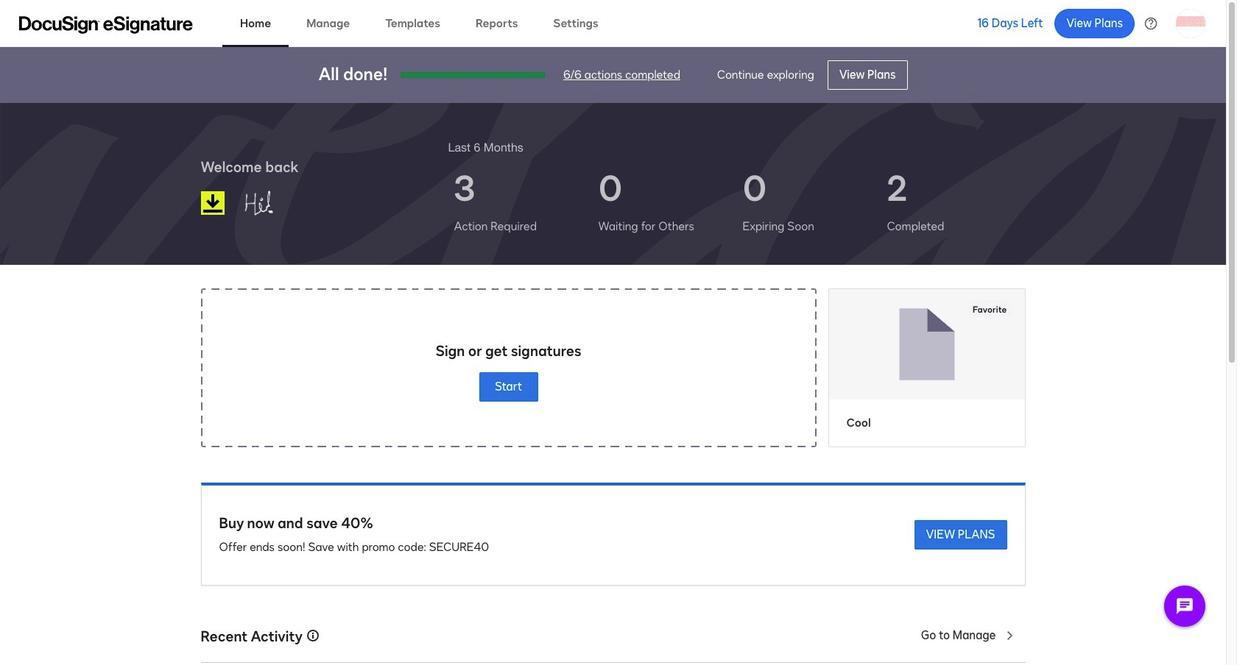 Task type: describe. For each thing, give the bounding box(es) containing it.
generic name image
[[237, 184, 313, 222]]

docusign esignature image
[[19, 16, 193, 34]]



Task type: vqa. For each thing, say whether or not it's contained in the screenshot.
Report Type element
no



Task type: locate. For each thing, give the bounding box(es) containing it.
your uploaded profile image image
[[1176, 8, 1206, 38]]

use cool image
[[829, 290, 1025, 400]]

docusignlogo image
[[201, 192, 224, 215]]

list
[[448, 156, 1026, 248]]

heading
[[448, 138, 524, 156]]



